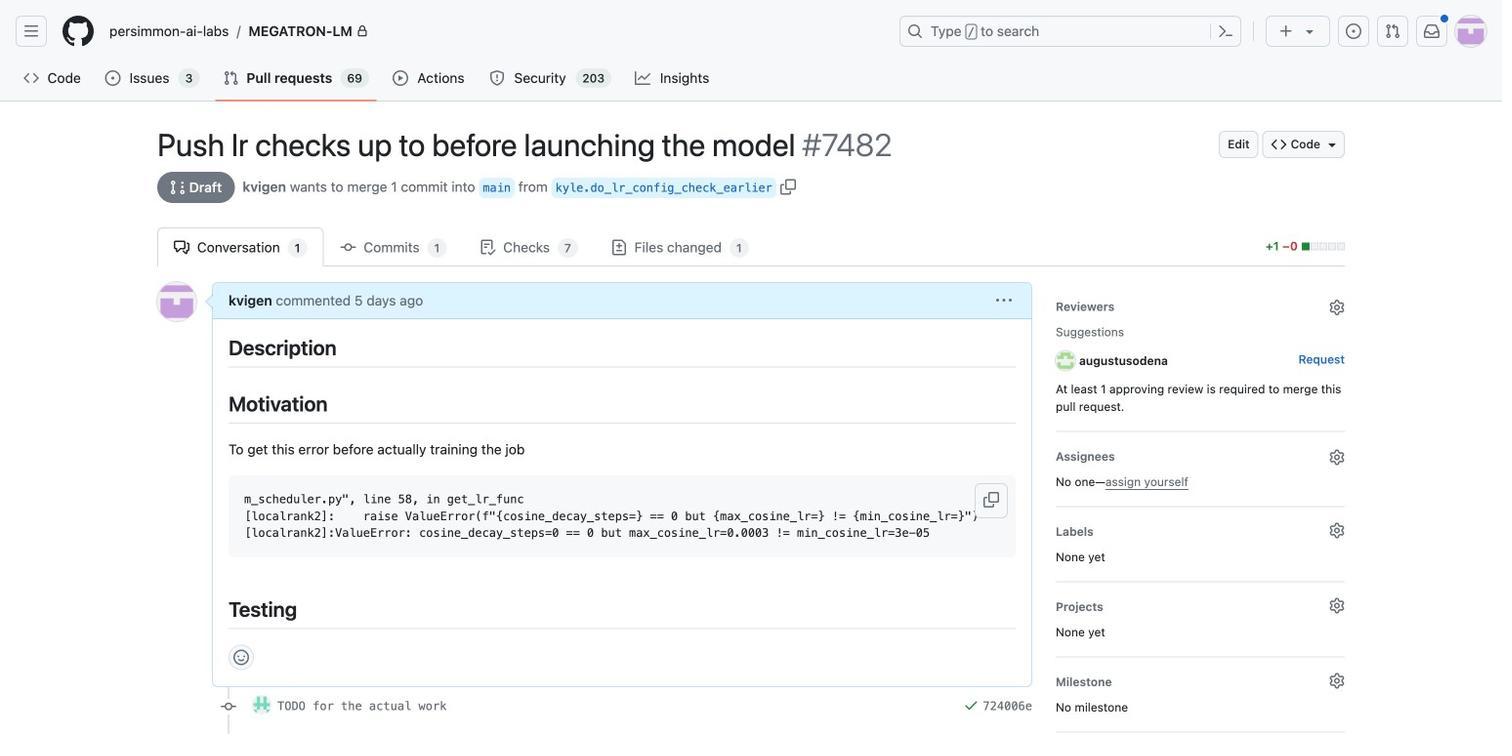 Task type: locate. For each thing, give the bounding box(es) containing it.
0 horizontal spatial issue opened image
[[105, 70, 121, 86]]

2 vertical spatial gear image
[[1329, 673, 1345, 689]]

add or remove reactions image
[[233, 650, 249, 665]]

gear image
[[1329, 450, 1345, 465], [1329, 523, 1345, 538], [1329, 673, 1345, 689]]

checklist image
[[480, 240, 496, 255]]

0 horizontal spatial git commit image
[[221, 699, 236, 715]]

issue opened image right code image
[[105, 70, 121, 86]]

git commit image
[[340, 240, 356, 255], [221, 699, 236, 715]]

gear image
[[1329, 300, 1345, 315], [1329, 598, 1345, 614]]

triangle down image
[[1302, 23, 1318, 39], [1324, 137, 1340, 152]]

issue opened image
[[1346, 23, 1361, 39], [105, 70, 121, 86]]

file diff image
[[611, 240, 627, 255]]

issue opened image for git pull request image
[[105, 70, 121, 86]]

pull request tabs element
[[157, 228, 1256, 267]]

select reviewers element
[[1056, 294, 1345, 415]]

2 gear image from the top
[[1329, 523, 1345, 538]]

0 vertical spatial gear image
[[1329, 300, 1345, 315]]

1 vertical spatial triangle down image
[[1324, 137, 1340, 152]]

git pull request image
[[223, 70, 239, 86]]

triangle down image right plus icon
[[1302, 23, 1318, 39]]

triangle down image right code icon
[[1324, 137, 1340, 152]]

0 vertical spatial git commit image
[[340, 240, 356, 255]]

0 horizontal spatial triangle down image
[[1302, 23, 1318, 39]]

1 gear image from the top
[[1329, 450, 1345, 465]]

code image
[[1271, 137, 1287, 152]]

gear image inside select reviewers element
[[1329, 300, 1345, 315]]

show options image
[[996, 293, 1012, 309]]

shield image
[[489, 70, 505, 86]]

homepage image
[[63, 16, 94, 47]]

git pull request image
[[1385, 23, 1401, 39]]

status: draft image
[[170, 180, 186, 195]]

0 vertical spatial gear image
[[1329, 450, 1345, 465]]

lock image
[[356, 25, 368, 37]]

select assignees element
[[1056, 444, 1345, 491]]

@kyle adept image
[[252, 695, 272, 715]]

1 vertical spatial issue opened image
[[105, 70, 121, 86]]

list
[[102, 16, 888, 47]]

7 / 7 checks ok image
[[963, 698, 979, 713]]

play image
[[393, 70, 408, 86]]

1 horizontal spatial triangle down image
[[1324, 137, 1340, 152]]

issue opened image for git pull request icon
[[1346, 23, 1361, 39]]

gear image inside select projects element
[[1329, 598, 1345, 614]]

0 vertical spatial issue opened image
[[1346, 23, 1361, 39]]

1 vertical spatial gear image
[[1329, 523, 1345, 538]]

2 gear image from the top
[[1329, 598, 1345, 614]]

1 vertical spatial gear image
[[1329, 598, 1345, 614]]

1 horizontal spatial issue opened image
[[1346, 23, 1361, 39]]

issue opened image left git pull request icon
[[1346, 23, 1361, 39]]

1 gear image from the top
[[1329, 300, 1345, 315]]

kvigen image
[[157, 282, 196, 321]]

1 horizontal spatial git commit image
[[340, 240, 356, 255]]

git commit image inside "pull request tabs" element
[[340, 240, 356, 255]]



Task type: describe. For each thing, give the bounding box(es) containing it.
gear image inside select assignees element
[[1329, 450, 1345, 465]]

select projects element
[[1056, 594, 1345, 641]]

code image
[[23, 70, 39, 86]]

gear image for select projects element
[[1329, 598, 1345, 614]]

plus image
[[1278, 23, 1294, 39]]

graph image
[[635, 70, 651, 86]]

1 vertical spatial git commit image
[[221, 699, 236, 715]]

copy image
[[780, 179, 796, 195]]

3 gear image from the top
[[1329, 673, 1345, 689]]

0 vertical spatial triangle down image
[[1302, 23, 1318, 39]]

command palette image
[[1218, 23, 1234, 39]]

comment discussion image
[[174, 240, 189, 255]]

add or remove reactions element
[[229, 645, 254, 670]]

copy image
[[983, 492, 999, 508]]

gear image for select reviewers element at the right
[[1329, 300, 1345, 315]]

@augustusodena image
[[1056, 351, 1075, 370]]

notifications image
[[1424, 23, 1440, 39]]



Task type: vqa. For each thing, say whether or not it's contained in the screenshot.
the top Copy image
yes



